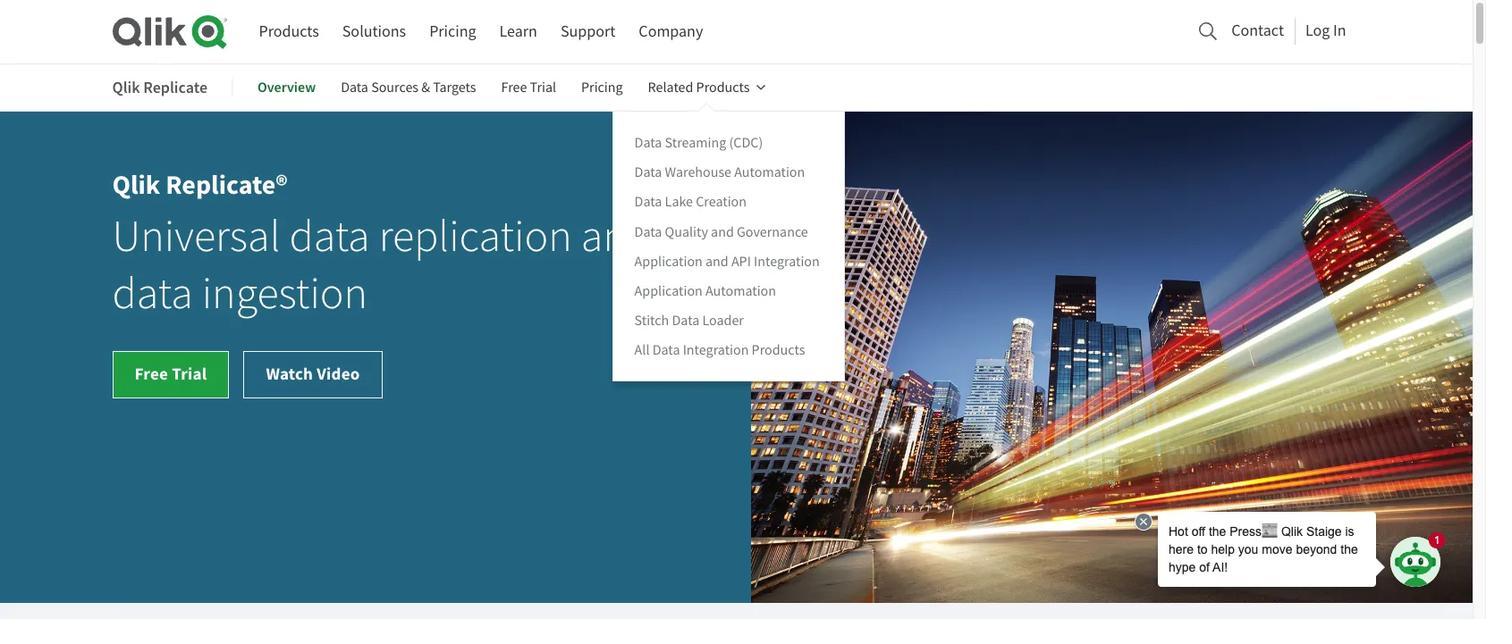Task type: vqa. For each thing, say whether or not it's contained in the screenshot.
Quality
yes



Task type: locate. For each thing, give the bounding box(es) containing it.
company link
[[639, 15, 703, 48]]

log in link
[[1306, 16, 1347, 45]]

replicate®
[[166, 167, 288, 203]]

application and api integration
[[635, 253, 820, 271]]

log in
[[1306, 20, 1347, 41]]

qlik up universal
[[112, 167, 160, 203]]

1 vertical spatial free
[[135, 363, 168, 386]]

1 horizontal spatial free trial link
[[501, 66, 556, 109]]

data
[[341, 79, 368, 97], [635, 134, 662, 152], [635, 164, 662, 182], [635, 194, 662, 211], [635, 223, 662, 241], [672, 312, 700, 330], [653, 342, 680, 360]]

all data integration products
[[635, 342, 805, 360]]

1 horizontal spatial trial
[[530, 79, 556, 97]]

1 vertical spatial free trial link
[[112, 352, 229, 399]]

products inside qlik main element
[[259, 21, 319, 42]]

data for data quality and governance
[[635, 223, 662, 241]]

all
[[635, 342, 650, 360]]

products link
[[259, 15, 319, 48]]

0 horizontal spatial trial
[[172, 363, 207, 386]]

data sources & targets
[[341, 79, 476, 97]]

and down creation
[[711, 223, 734, 241]]

data left lake
[[635, 194, 662, 211]]

0 vertical spatial trial
[[530, 79, 556, 97]]

qlik inside qlik replicate® universal data replication and data ingestion
[[112, 167, 160, 203]]

data streaming (cdc) link
[[635, 133, 763, 153]]

data inside "link"
[[635, 223, 662, 241]]

1 vertical spatial trial
[[172, 363, 207, 386]]

1 vertical spatial automation
[[706, 282, 776, 300]]

data for data sources & targets
[[341, 79, 368, 97]]

1 horizontal spatial free trial
[[501, 79, 556, 97]]

replication
[[379, 209, 572, 265]]

application down quality
[[635, 253, 703, 271]]

1 vertical spatial qlik
[[112, 167, 160, 203]]

1 horizontal spatial pricing
[[581, 79, 623, 97]]

0 horizontal spatial products
[[259, 21, 319, 42]]

pricing up 'targets'
[[430, 21, 476, 42]]

1 horizontal spatial integration
[[754, 253, 820, 271]]

data down universal
[[112, 267, 193, 322]]

data for data lake creation
[[635, 194, 662, 211]]

1 vertical spatial pricing
[[581, 79, 623, 97]]

0 vertical spatial pricing link
[[430, 15, 476, 48]]

learn
[[500, 21, 538, 42]]

and
[[581, 209, 651, 265], [711, 223, 734, 241], [706, 253, 729, 271]]

0 vertical spatial pricing
[[430, 21, 476, 42]]

1 horizontal spatial products
[[696, 79, 750, 97]]

data left sources
[[341, 79, 368, 97]]

1 vertical spatial application
[[635, 282, 703, 300]]

pricing link
[[430, 15, 476, 48], [581, 66, 623, 109]]

qlik inside menu bar
[[112, 77, 140, 98]]

data sources & targets link
[[341, 66, 476, 109]]

2 horizontal spatial products
[[752, 342, 805, 360]]

0 vertical spatial free trial
[[501, 79, 556, 97]]

data quality and governance link
[[635, 222, 808, 242]]

1 application from the top
[[635, 253, 703, 271]]

0 horizontal spatial free trial
[[135, 363, 207, 386]]

data up the ingestion
[[289, 209, 370, 265]]

support
[[561, 21, 616, 42]]

menu bar
[[259, 15, 703, 48]]

1 qlik from the top
[[112, 77, 140, 98]]

data left quality
[[635, 223, 662, 241]]

solutions
[[342, 21, 406, 42]]

application up stitch
[[635, 282, 703, 300]]

0 vertical spatial products
[[259, 21, 319, 42]]

data warehouse automation
[[635, 164, 805, 182]]

1 horizontal spatial free
[[501, 79, 527, 97]]

pricing link up 'targets'
[[430, 15, 476, 48]]

0 horizontal spatial pricing
[[430, 21, 476, 42]]

ingestion
[[202, 267, 368, 322]]

data left warehouse
[[635, 164, 662, 182]]

integration down loader
[[683, 342, 749, 360]]

0 horizontal spatial free
[[135, 363, 168, 386]]

menu bar containing products
[[259, 15, 703, 48]]

creation
[[696, 194, 747, 211]]

free
[[501, 79, 527, 97], [135, 363, 168, 386]]

contact link
[[1232, 16, 1285, 45]]

qlik
[[112, 77, 140, 98], [112, 167, 160, 203]]

free inside qlik replicate menu bar
[[501, 79, 527, 97]]

quality
[[665, 223, 708, 241]]

watch video
[[266, 363, 360, 386]]

related products
[[648, 79, 750, 97]]

0 vertical spatial data
[[289, 209, 370, 265]]

qlik replicate menu bar
[[112, 66, 845, 382]]

2 application from the top
[[635, 282, 703, 300]]

0 horizontal spatial integration
[[683, 342, 749, 360]]

free trial
[[501, 79, 556, 97], [135, 363, 207, 386]]

products inside menu
[[752, 342, 805, 360]]

contact
[[1232, 20, 1285, 41]]

1 horizontal spatial pricing link
[[581, 66, 623, 109]]

2 vertical spatial products
[[752, 342, 805, 360]]

0 vertical spatial free
[[501, 79, 527, 97]]

0 vertical spatial qlik
[[112, 77, 140, 98]]

automation down api
[[706, 282, 776, 300]]

overview
[[258, 78, 316, 97]]

support link
[[561, 15, 616, 48]]

automation
[[735, 164, 805, 182], [706, 282, 776, 300]]

log
[[1306, 20, 1330, 41]]

pricing
[[430, 21, 476, 42], [581, 79, 623, 97]]

1 vertical spatial pricing link
[[581, 66, 623, 109]]

data lake creation link
[[635, 193, 747, 212]]

lake
[[665, 194, 693, 211]]

2 qlik from the top
[[112, 167, 160, 203]]

free trial inside qlik replicate menu bar
[[501, 79, 556, 97]]

data left streaming on the top of page
[[635, 134, 662, 152]]

0 vertical spatial integration
[[754, 253, 820, 271]]

application
[[635, 253, 703, 271], [635, 282, 703, 300]]

free trial link
[[501, 66, 556, 109], [112, 352, 229, 399]]

qlik for qlik replicate
[[112, 77, 140, 98]]

automation down (cdc)
[[735, 164, 805, 182]]

data
[[289, 209, 370, 265], [112, 267, 193, 322]]

1 vertical spatial integration
[[683, 342, 749, 360]]

data warehouse automation link
[[635, 163, 805, 183]]

1 vertical spatial free trial
[[135, 363, 207, 386]]

replicate
[[143, 77, 208, 98]]

integration down governance
[[754, 253, 820, 271]]

0 vertical spatial application
[[635, 253, 703, 271]]

pricing link down support link
[[581, 66, 623, 109]]

data streaming (cdc)
[[635, 134, 763, 152]]

1 vertical spatial data
[[112, 267, 193, 322]]

solutions link
[[342, 15, 406, 48]]

and left quality
[[581, 209, 651, 265]]

pricing down support link
[[581, 79, 623, 97]]

data quality and governance
[[635, 223, 808, 241]]

integration
[[754, 253, 820, 271], [683, 342, 749, 360]]

watch video link
[[244, 352, 382, 399]]

sources
[[371, 79, 419, 97]]

data lake creation
[[635, 194, 747, 211]]

qlik left replicate
[[112, 77, 140, 98]]

trial
[[530, 79, 556, 97], [172, 363, 207, 386]]

products
[[259, 21, 319, 42], [696, 79, 750, 97], [752, 342, 805, 360]]

overview link
[[258, 66, 316, 109]]



Task type: describe. For each thing, give the bounding box(es) containing it.
data right all
[[653, 342, 680, 360]]

stitch data loader link
[[635, 311, 744, 331]]

related products menu
[[612, 111, 845, 382]]

and left api
[[706, 253, 729, 271]]

stitch data loader
[[635, 312, 744, 330]]

data right stitch
[[672, 312, 700, 330]]

api
[[732, 253, 751, 271]]

0 horizontal spatial data
[[112, 267, 193, 322]]

menu bar inside qlik main element
[[259, 15, 703, 48]]

qlik replicate® universal data replication and data ingestion
[[112, 167, 651, 322]]

0 horizontal spatial pricing link
[[430, 15, 476, 48]]

application and api integration link
[[635, 252, 820, 272]]

application for application automation
[[635, 282, 703, 300]]

video
[[317, 363, 360, 386]]

data for data warehouse automation
[[635, 164, 662, 182]]

pricing inside qlik main element
[[430, 21, 476, 42]]

qlik replicate
[[112, 77, 208, 98]]

related
[[648, 79, 694, 97]]

and inside "link"
[[711, 223, 734, 241]]

stitch
[[635, 312, 669, 330]]

pricing inside qlik replicate menu bar
[[581, 79, 623, 97]]

loader
[[703, 312, 744, 330]]

universal
[[112, 209, 280, 265]]

0 vertical spatial automation
[[735, 164, 805, 182]]

1 vertical spatial products
[[696, 79, 750, 97]]

data for data streaming (cdc)
[[635, 134, 662, 152]]

0 vertical spatial free trial link
[[501, 66, 556, 109]]

all data integration products link
[[635, 341, 805, 360]]

and inside qlik replicate® universal data replication and data ingestion
[[581, 209, 651, 265]]

company
[[639, 21, 703, 42]]

application automation
[[635, 282, 776, 300]]

qlik for qlik replicate® universal data replication and data ingestion
[[112, 167, 160, 203]]

related products link
[[648, 66, 766, 109]]

go to the home page. image
[[112, 14, 227, 49]]

streaming
[[665, 134, 727, 152]]

&
[[422, 79, 430, 97]]

targets
[[433, 79, 476, 97]]

(cdc)
[[730, 134, 763, 152]]

0 horizontal spatial free trial link
[[112, 352, 229, 399]]

application for application and api integration
[[635, 253, 703, 271]]

qlik main element
[[259, 15, 1361, 48]]

watch
[[266, 363, 313, 386]]

application automation link
[[635, 281, 776, 301]]

learn link
[[500, 15, 538, 48]]

1 horizontal spatial data
[[289, 209, 370, 265]]

warehouse
[[665, 164, 732, 182]]

in
[[1334, 20, 1347, 41]]

trial inside qlik replicate menu bar
[[530, 79, 556, 97]]

governance
[[737, 223, 808, 241]]



